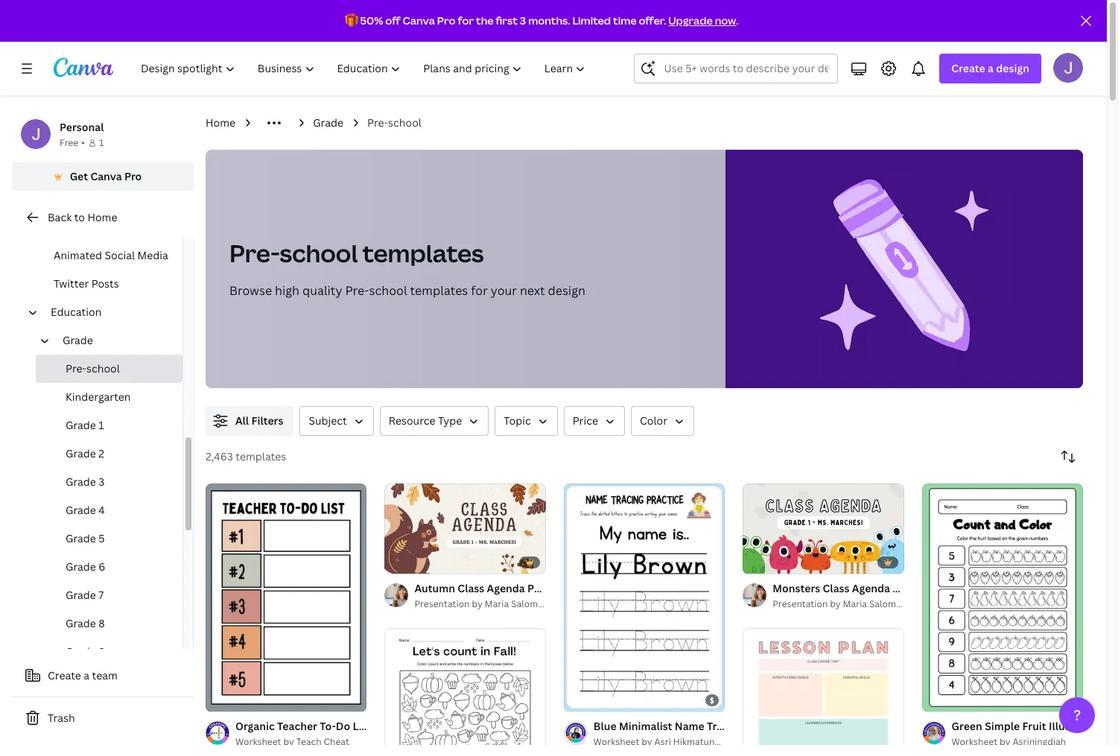 Task type: vqa. For each thing, say whether or not it's contained in the screenshot.
"Teacher"
yes



Task type: locate. For each thing, give the bounding box(es) containing it.
now
[[715, 13, 737, 28]]

2 worksheet from the left
[[791, 719, 845, 734]]

0 horizontal spatial pre-school
[[66, 362, 120, 376]]

grade 4
[[66, 503, 105, 517]]

0 horizontal spatial presentation by maria salomón link
[[415, 597, 549, 612]]

resource
[[389, 414, 436, 428]]

presentation by maria salomón link for "let's count in fall math worksheet in monochromatic illustrative style" image at the bottom left of the page
[[415, 597, 549, 612]]

presentation by maria salomón for "let's count in fall math worksheet in monochromatic illustrative style" image at the bottom left of the page
[[415, 598, 549, 611]]

1 14 from the left
[[415, 557, 425, 567]]

worksheet right list
[[374, 719, 428, 734]]

9
[[99, 645, 105, 659]]

0 horizontal spatial design
[[548, 283, 586, 299]]

pre-school templates
[[230, 237, 484, 269]]

create
[[952, 61, 986, 75], [48, 669, 81, 683]]

2
[[99, 447, 104, 461]]

pre-
[[368, 116, 388, 130], [230, 237, 280, 269], [345, 283, 369, 299], [66, 362, 86, 376]]

school
[[388, 116, 422, 130], [280, 237, 358, 269], [369, 283, 408, 299], [86, 362, 120, 376]]

1 1 of 14 from the left
[[395, 557, 425, 567]]

0 horizontal spatial 3
[[99, 475, 105, 489]]

create a team
[[48, 669, 118, 683]]

grade 4 link
[[36, 496, 183, 525]]

1 presentation from the left
[[415, 598, 470, 611]]

grade left 2
[[66, 447, 96, 461]]

monsters class agenda presentation in colorful playful style image
[[743, 484, 905, 574]]

education
[[51, 305, 102, 319]]

1 horizontal spatial maria
[[844, 598, 868, 611]]

grade
[[313, 116, 344, 130], [63, 333, 93, 347], [66, 418, 96, 432], [66, 447, 96, 461], [66, 475, 96, 489], [66, 503, 96, 517], [66, 532, 96, 546], [66, 560, 96, 574], [66, 588, 96, 602], [66, 617, 96, 631], [66, 645, 96, 659]]

by for pastel simple preschool lesson plan image
[[831, 598, 841, 611]]

1 horizontal spatial design
[[997, 61, 1030, 75]]

$
[[710, 696, 715, 706]]

presentation by maria salomón
[[415, 598, 549, 611], [773, 598, 908, 611]]

grade 5 link
[[36, 525, 183, 553]]

of for monsters class agenda presentation in colorful playful style image
[[760, 557, 771, 567]]

2 14 from the left
[[774, 557, 783, 567]]

animated social media
[[54, 248, 168, 262]]

1 of 14 for monsters class agenda presentation in colorful playful style image
[[754, 557, 783, 567]]

maria
[[485, 598, 509, 611], [844, 598, 868, 611]]

pre- up browse on the top of the page
[[230, 237, 280, 269]]

4
[[99, 503, 105, 517]]

2 presentation by maria salomón link from the left
[[773, 597, 908, 612]]

1 horizontal spatial presentation by maria salomón link
[[773, 597, 908, 612]]

grade left the 5
[[66, 532, 96, 546]]

0 horizontal spatial presentation
[[415, 598, 470, 611]]

0 horizontal spatial maria
[[485, 598, 509, 611]]

canva right 'off'
[[403, 13, 435, 28]]

create inside button
[[48, 669, 81, 683]]

templates down all filters
[[236, 450, 286, 464]]

0 horizontal spatial of
[[402, 557, 413, 567]]

0 horizontal spatial salomón
[[512, 598, 549, 611]]

design left jacob simon icon
[[997, 61, 1030, 75]]

grade left 6
[[66, 560, 96, 574]]

0 horizontal spatial 14
[[415, 557, 425, 567]]

for left your
[[471, 283, 488, 299]]

1 salomón from the left
[[512, 598, 549, 611]]

get
[[70, 169, 88, 183]]

0 vertical spatial a
[[989, 61, 994, 75]]

home
[[206, 116, 236, 130], [87, 210, 117, 224]]

grade down grade 2
[[66, 475, 96, 489]]

2 maria from the left
[[844, 598, 868, 611]]

school down pre-school templates
[[369, 283, 408, 299]]

canva right get
[[90, 169, 122, 183]]

grade left 8
[[66, 617, 96, 631]]

0 vertical spatial design
[[997, 61, 1030, 75]]

0 horizontal spatial worksheet
[[374, 719, 428, 734]]

1 vertical spatial create
[[48, 669, 81, 683]]

0 horizontal spatial 1 of 14 link
[[385, 484, 546, 574]]

grade for grade 7
[[66, 588, 96, 602]]

1 horizontal spatial pro
[[437, 13, 456, 28]]

canva
[[403, 13, 435, 28], [90, 169, 122, 183]]

2 presentation by maria salomón from the left
[[773, 598, 908, 611]]

next
[[520, 283, 545, 299]]

trash
[[48, 711, 75, 725]]

3
[[520, 13, 527, 28], [99, 475, 105, 489]]

6
[[99, 560, 105, 574]]

1 horizontal spatial 1 of 14
[[754, 557, 783, 567]]

media
[[138, 248, 168, 262]]

linkedin video ads
[[54, 220, 149, 234]]

1 vertical spatial design
[[548, 283, 586, 299]]

resource type button
[[380, 406, 489, 436]]

pro up the ads
[[124, 169, 142, 183]]

2 1 of 14 from the left
[[754, 557, 783, 567]]

1 horizontal spatial worksheet
[[791, 719, 845, 734]]

a inside button
[[84, 669, 90, 683]]

0 vertical spatial pre-school
[[368, 116, 422, 130]]

1 horizontal spatial of
[[760, 557, 771, 567]]

for left the
[[458, 13, 474, 28]]

worksheet right practice
[[791, 719, 845, 734]]

grade for grade 3
[[66, 475, 96, 489]]

grade for grade 6
[[66, 560, 96, 574]]

14 for autumn class agenda presentation in colorful playful style image on the left bottom
[[415, 557, 425, 567]]

grade 6 link
[[36, 553, 183, 581]]

1 horizontal spatial by
[[831, 598, 841, 611]]

create a design
[[952, 61, 1030, 75]]

resource type
[[389, 414, 462, 428]]

1 worksheet from the left
[[374, 719, 428, 734]]

school up kindergarten
[[86, 362, 120, 376]]

7
[[99, 588, 104, 602]]

1 horizontal spatial salomón
[[870, 598, 908, 611]]

1 horizontal spatial a
[[989, 61, 994, 75]]

0 horizontal spatial by
[[472, 598, 483, 611]]

grade down education
[[63, 333, 93, 347]]

pre- right quality
[[345, 283, 369, 299]]

browse
[[230, 283, 272, 299]]

grade inside 'link'
[[66, 532, 96, 546]]

1 horizontal spatial 3
[[520, 13, 527, 28]]

worksheet
[[374, 719, 428, 734], [791, 719, 845, 734]]

team
[[92, 669, 118, 683]]

presentation by maria salomón for pastel simple preschool lesson plan image
[[773, 598, 908, 611]]

1 horizontal spatial canva
[[403, 13, 435, 28]]

get canva pro
[[70, 169, 142, 183]]

for
[[458, 13, 474, 28], [471, 283, 488, 299]]

grade left 9
[[66, 645, 96, 659]]

pre-school up kindergarten
[[66, 362, 120, 376]]

salomón
[[512, 598, 549, 611], [870, 598, 908, 611]]

linkedin video ads link
[[24, 213, 183, 242]]

1 vertical spatial canva
[[90, 169, 122, 183]]

None search field
[[635, 54, 839, 83]]

video
[[99, 220, 128, 234]]

of
[[402, 557, 413, 567], [760, 557, 771, 567]]

pre- down top level navigation element in the top of the page
[[368, 116, 388, 130]]

1 presentation by maria salomón from the left
[[415, 598, 549, 611]]

Search search field
[[665, 54, 829, 83]]

pro left the
[[437, 13, 456, 28]]

grade 7
[[66, 588, 104, 602]]

1 of from the left
[[402, 557, 413, 567]]

1 horizontal spatial presentation
[[773, 598, 828, 611]]

grade up grade 2
[[66, 418, 96, 432]]

autumn class agenda presentation in colorful playful style image
[[385, 484, 546, 574]]

create inside dropdown button
[[952, 61, 986, 75]]

0 vertical spatial templates
[[363, 237, 484, 269]]

1 horizontal spatial pre-school
[[368, 116, 422, 130]]

3 right first
[[520, 13, 527, 28]]

2 salomón from the left
[[870, 598, 908, 611]]

1 vertical spatial a
[[84, 669, 90, 683]]

🎁
[[345, 13, 358, 28]]

0 horizontal spatial 1 of 14
[[395, 557, 425, 567]]

let's count in fall math worksheet in monochromatic illustrative style image
[[385, 629, 546, 745]]

2 1 of 14 link from the left
[[743, 484, 905, 574]]

back
[[48, 210, 72, 224]]

grade inside button
[[63, 333, 93, 347]]

grade for grade 1
[[66, 418, 96, 432]]

1 horizontal spatial 14
[[774, 557, 783, 567]]

offer.
[[639, 13, 667, 28]]

grade left 4
[[66, 503, 96, 517]]

0 horizontal spatial a
[[84, 669, 90, 683]]

animated
[[54, 248, 102, 262]]

1 vertical spatial for
[[471, 283, 488, 299]]

presentation for pastel simple preschool lesson plan image
[[773, 598, 828, 611]]

create for create a design
[[952, 61, 986, 75]]

0 horizontal spatial canva
[[90, 169, 122, 183]]

months.
[[529, 13, 571, 28]]

0 vertical spatial create
[[952, 61, 986, 75]]

0 horizontal spatial presentation by maria salomón
[[415, 598, 549, 611]]

1 presentation by maria salomón link from the left
[[415, 597, 549, 612]]

organic teacher to-do list worksheet link
[[236, 719, 428, 735]]

grade 7 link
[[36, 581, 183, 610]]

1 horizontal spatial 1 of 14 link
[[743, 484, 905, 574]]

1
[[99, 136, 104, 149], [99, 418, 104, 432], [395, 557, 400, 567], [754, 557, 758, 567]]

1 1 of 14 link from the left
[[385, 484, 546, 574]]

pre-school down top level navigation element in the top of the page
[[368, 116, 422, 130]]

grade left 7
[[66, 588, 96, 602]]

3 up 4
[[99, 475, 105, 489]]

by for "let's count in fall math worksheet in monochromatic illustrative style" image at the bottom left of the page
[[472, 598, 483, 611]]

1 horizontal spatial presentation by maria salomón
[[773, 598, 908, 611]]

pre- up kindergarten
[[66, 362, 86, 376]]

1 maria from the left
[[485, 598, 509, 611]]

templates up browse high quality pre-school templates for your next design
[[363, 237, 484, 269]]

grade for grade 4
[[66, 503, 96, 517]]

twitter
[[54, 277, 89, 291]]

0 vertical spatial home
[[206, 116, 236, 130]]

0 vertical spatial pro
[[437, 13, 456, 28]]

2 of from the left
[[760, 557, 771, 567]]

kindergarten
[[66, 390, 131, 404]]

ads
[[130, 220, 149, 234]]

upgrade
[[669, 13, 713, 28]]

1 by from the left
[[472, 598, 483, 611]]

0 horizontal spatial pro
[[124, 169, 142, 183]]

a inside dropdown button
[[989, 61, 994, 75]]

1 of 14 link for pastel simple preschool lesson plan image
[[743, 484, 905, 574]]

templates
[[363, 237, 484, 269], [410, 283, 468, 299], [236, 450, 286, 464]]

filters
[[252, 414, 284, 428]]

pro
[[437, 13, 456, 28], [124, 169, 142, 183]]

1 horizontal spatial create
[[952, 61, 986, 75]]

5
[[99, 532, 105, 546]]

2 presentation from the left
[[773, 598, 828, 611]]

0 horizontal spatial create
[[48, 669, 81, 683]]

grade 1
[[66, 418, 104, 432]]

by
[[472, 598, 483, 611], [831, 598, 841, 611]]

2 vertical spatial templates
[[236, 450, 286, 464]]

templates left your
[[410, 283, 468, 299]]

all filters button
[[206, 406, 294, 436]]

design right next
[[548, 283, 586, 299]]

organic teacher to-do list worksheet
[[236, 719, 428, 734]]

1 vertical spatial pro
[[124, 169, 142, 183]]

grade for grade 9
[[66, 645, 96, 659]]

get canva pro button
[[12, 163, 194, 191]]

free •
[[60, 136, 85, 149]]

grade for grade 8
[[66, 617, 96, 631]]

1 vertical spatial 3
[[99, 475, 105, 489]]

2 by from the left
[[831, 598, 841, 611]]

1 vertical spatial home
[[87, 210, 117, 224]]

14 for monsters class agenda presentation in colorful playful style image
[[774, 557, 783, 567]]

pre-school
[[368, 116, 422, 130], [66, 362, 120, 376]]

time
[[614, 13, 637, 28]]



Task type: describe. For each thing, give the bounding box(es) containing it.
8
[[99, 617, 105, 631]]

type
[[438, 414, 462, 428]]

organic teacher to-do list worksheet image
[[206, 484, 367, 712]]

create a team button
[[12, 661, 194, 691]]

topic button
[[495, 406, 558, 436]]

grade 3
[[66, 475, 105, 489]]

do
[[336, 719, 351, 734]]

subject button
[[300, 406, 374, 436]]

maria for "let's count in fall math worksheet in monochromatic illustrative style" image at the bottom left of the page
[[485, 598, 509, 611]]

pastel simple preschool lesson plan image
[[743, 629, 905, 745]]

limited
[[573, 13, 611, 28]]

presentation for "let's count in fall math worksheet in monochromatic illustrative style" image at the bottom left of the page
[[415, 598, 470, 611]]

all filters
[[236, 414, 284, 428]]

personal
[[60, 120, 104, 134]]

kindergarten link
[[36, 383, 183, 411]]

list
[[353, 719, 372, 734]]

grade 8
[[66, 617, 105, 631]]

0 vertical spatial for
[[458, 13, 474, 28]]

price button
[[564, 406, 625, 436]]

of for autumn class agenda presentation in colorful playful style image on the left bottom
[[402, 557, 413, 567]]

all
[[236, 414, 249, 428]]

design inside dropdown button
[[997, 61, 1030, 75]]

first
[[496, 13, 518, 28]]

0 vertical spatial canva
[[403, 13, 435, 28]]

grade 3 link
[[36, 468, 183, 496]]

organic
[[236, 719, 275, 734]]

free
[[60, 136, 78, 149]]

color
[[640, 414, 668, 428]]

blue minimalist name tracing practice worksheet link
[[594, 719, 845, 735]]

Sort by button
[[1054, 442, 1084, 472]]

linkedin
[[54, 220, 96, 234]]

practice
[[747, 719, 789, 734]]

0 horizontal spatial home
[[87, 210, 117, 224]]

pro inside button
[[124, 169, 142, 183]]

top level navigation element
[[131, 54, 599, 83]]

1 vertical spatial pre-school
[[66, 362, 120, 376]]

grade button
[[57, 327, 174, 355]]

grade 1 link
[[36, 411, 183, 440]]

•
[[81, 136, 85, 149]]

high
[[275, 283, 300, 299]]

upgrade now button
[[669, 13, 737, 28]]

minimalist
[[619, 719, 673, 734]]

social
[[105, 248, 135, 262]]

your
[[491, 283, 517, 299]]

create for create a team
[[48, 669, 81, 683]]

salomón for pastel simple preschool lesson plan image
[[870, 598, 908, 611]]

0 vertical spatial 3
[[520, 13, 527, 28]]

color button
[[631, 406, 695, 436]]

create a design button
[[940, 54, 1042, 83]]

1 vertical spatial templates
[[410, 283, 468, 299]]

animated social media link
[[24, 242, 183, 270]]

presentation by maria salomón link for pastel simple preschool lesson plan image
[[773, 597, 908, 612]]

50%
[[360, 13, 383, 28]]

grade 2 link
[[36, 440, 183, 468]]

school down top level navigation element in the top of the page
[[388, 116, 422, 130]]

grade 9 link
[[36, 638, 183, 666]]

trash link
[[12, 704, 194, 734]]

worksheet for blue minimalist name tracing practice worksheet
[[791, 719, 845, 734]]

jacob simon image
[[1054, 53, 1084, 83]]

worksheet for organic teacher to-do list worksheet
[[374, 719, 428, 734]]

1 horizontal spatial home
[[206, 116, 236, 130]]

salomón for "let's count in fall math worksheet in monochromatic illustrative style" image at the bottom left of the page
[[512, 598, 549, 611]]

a for design
[[989, 61, 994, 75]]

to-
[[320, 719, 336, 734]]

off
[[386, 13, 401, 28]]

twitter posts link
[[24, 270, 183, 298]]

1 of 14 for autumn class agenda presentation in colorful playful style image on the left bottom
[[395, 557, 425, 567]]

home link
[[206, 115, 236, 131]]

teacher
[[277, 719, 318, 734]]

a for team
[[84, 669, 90, 683]]

2,463
[[206, 450, 233, 464]]

tracing
[[707, 719, 744, 734]]

back to home link
[[12, 203, 194, 233]]

posts
[[91, 277, 119, 291]]

grade for grade 5
[[66, 532, 96, 546]]

grade 9
[[66, 645, 105, 659]]

blue minimalist name tracing practice worksheet
[[594, 719, 845, 734]]

🎁 50% off canva pro for the first 3 months. limited time offer. upgrade now .
[[345, 13, 739, 28]]

green simple fruit illustrated mathematics count and color worksheet image
[[923, 484, 1084, 712]]

price
[[573, 414, 599, 428]]

blue minimalist name tracing practice worksheet image
[[564, 484, 725, 712]]

grade 2
[[66, 447, 104, 461]]

1 of 14 link for "let's count in fall math worksheet in monochromatic illustrative style" image at the bottom left of the page
[[385, 484, 546, 574]]

canva inside button
[[90, 169, 122, 183]]

school up quality
[[280, 237, 358, 269]]

grade 6
[[66, 560, 105, 574]]

education link
[[45, 298, 174, 327]]

name
[[675, 719, 705, 734]]

back to home
[[48, 210, 117, 224]]

2,463 templates
[[206, 450, 286, 464]]

grade 5
[[66, 532, 105, 546]]

grade down top level navigation element in the top of the page
[[313, 116, 344, 130]]

blue
[[594, 719, 617, 734]]

grade for grade 2
[[66, 447, 96, 461]]

maria for pastel simple preschool lesson plan image
[[844, 598, 868, 611]]

quality
[[303, 283, 343, 299]]



